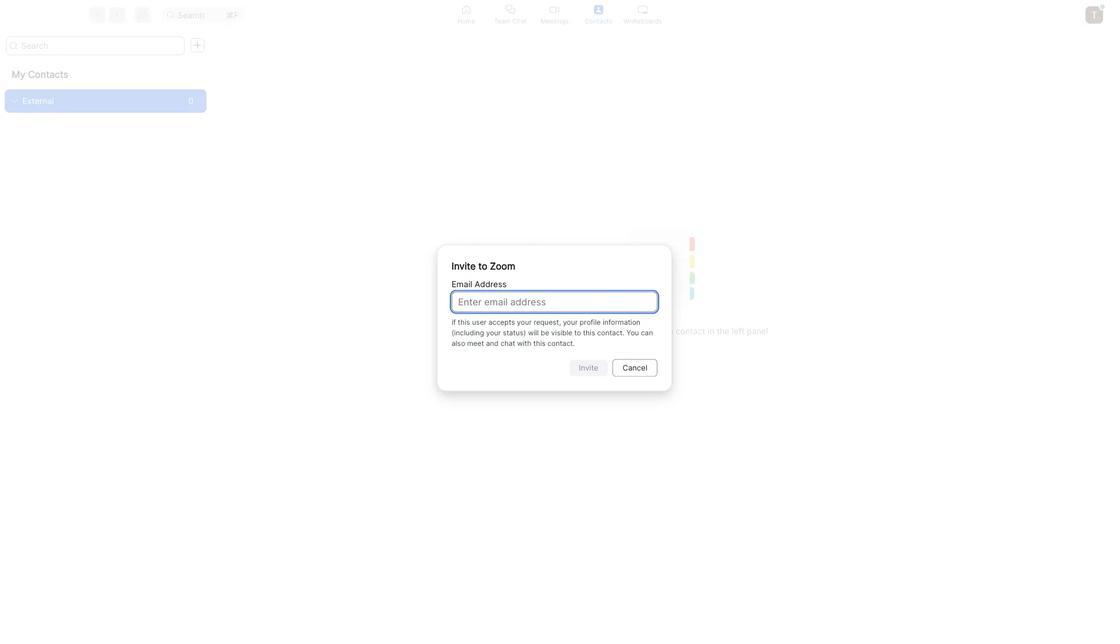 Task type: vqa. For each thing, say whether or not it's contained in the screenshot.
To
yes



Task type: locate. For each thing, give the bounding box(es) containing it.
chat
[[512, 17, 527, 25]]

0
[[188, 96, 193, 106]]

2 vertical spatial this
[[533, 339, 546, 348]]

chevron down image
[[11, 98, 18, 105]]

email address
[[452, 280, 507, 290]]

to up email address
[[478, 261, 487, 272]]

my contacts grouping, external, 0 items enclose, level 2, 1 of 1, tree item
[[5, 89, 206, 113]]

this down profile
[[583, 329, 595, 337]]

my contacts
[[12, 69, 68, 80]]

invite inside invite to zoom 'dialog'
[[452, 261, 476, 272]]

1 vertical spatial contact.
[[548, 339, 575, 348]]

Invite to Zoom field
[[452, 292, 657, 313]]

1 horizontal spatial your
[[517, 318, 532, 327]]

team
[[494, 17, 511, 25]]

1 horizontal spatial this
[[533, 339, 546, 348]]

contact. down information
[[597, 329, 624, 337]]

2 horizontal spatial your
[[563, 318, 578, 327]]

profile contact image
[[594, 5, 603, 14], [594, 5, 603, 14]]

this
[[458, 318, 470, 327], [583, 329, 595, 337], [533, 339, 546, 348]]

home small image
[[462, 5, 471, 14], [462, 5, 471, 14]]

meet
[[467, 339, 484, 348]]

1 horizontal spatial invite
[[579, 364, 598, 373]]

video on image
[[550, 5, 559, 14]]

contacts left whiteboards
[[585, 17, 612, 25]]

magnifier image
[[167, 11, 174, 19], [167, 11, 174, 19], [9, 42, 18, 50], [9, 42, 18, 50]]

invite up email
[[452, 261, 476, 272]]

clicking
[[637, 327, 666, 337]]

to right view
[[574, 329, 581, 337]]

this right if
[[458, 318, 470, 327]]

0 horizontal spatial your
[[486, 329, 501, 337]]

0 horizontal spatial to
[[478, 261, 487, 272]]

your up visible
[[563, 318, 578, 327]]

the
[[717, 327, 729, 337]]

invite for invite to zoom
[[452, 261, 476, 272]]

invite
[[452, 261, 476, 272], [579, 364, 598, 373]]

0 horizontal spatial contacts
[[28, 69, 68, 80]]

0 vertical spatial this
[[458, 318, 470, 327]]

video on image
[[550, 5, 559, 14]]

my contacts tree
[[0, 60, 211, 113]]

1 vertical spatial contacts
[[28, 69, 68, 80]]

contacts tab panel
[[0, 31, 1109, 637]]

contact.
[[597, 329, 624, 337], [548, 339, 575, 348]]

view contact info by clicking a contact in the left panel
[[554, 327, 768, 337]]

contacts
[[585, 17, 612, 25], [28, 69, 68, 80]]

if this user accepts your request, your profile information (including your status) will be visible to this contact. you can also meet and chat with this contact.
[[452, 318, 653, 348]]

0 vertical spatial contacts
[[585, 17, 612, 25]]

1 vertical spatial invite
[[579, 364, 598, 373]]

whiteboard small image
[[638, 5, 647, 14]]

contact. down visible
[[548, 339, 575, 348]]

visible
[[551, 329, 572, 337]]

0 horizontal spatial contact.
[[548, 339, 575, 348]]

will
[[528, 329, 539, 337]]

home button
[[444, 0, 488, 30]]

tab list containing home
[[444, 0, 665, 30]]

0 vertical spatial invite
[[452, 261, 476, 272]]

chevron down image
[[11, 98, 18, 105]]

a
[[669, 327, 673, 337]]

1 horizontal spatial contact.
[[597, 329, 624, 337]]

address
[[475, 280, 507, 290]]

invite down contact
[[579, 364, 598, 373]]

this down "be"
[[533, 339, 546, 348]]

1 vertical spatial to
[[574, 329, 581, 337]]

1 horizontal spatial to
[[574, 329, 581, 337]]

chat
[[501, 339, 515, 348]]

0 horizontal spatial invite
[[452, 261, 476, 272]]

team chat
[[494, 17, 527, 25]]

invite for invite
[[579, 364, 598, 373]]

your
[[517, 318, 532, 327], [563, 318, 578, 327], [486, 329, 501, 337]]

info
[[608, 327, 623, 337]]

contacts up external
[[28, 69, 68, 80]]

whiteboards button
[[621, 0, 665, 30]]

invite inside the invite button
[[579, 364, 598, 373]]

also
[[452, 339, 465, 348]]

0 vertical spatial to
[[478, 261, 487, 272]]

in
[[708, 327, 714, 337]]

2 horizontal spatial this
[[583, 329, 595, 337]]

meetings
[[540, 17, 569, 25]]

contact
[[676, 327, 705, 337]]

your up and at left bottom
[[486, 329, 501, 337]]

1 horizontal spatial contacts
[[585, 17, 612, 25]]

to inside 'dialog'
[[478, 261, 487, 272]]

and
[[486, 339, 499, 348]]

request,
[[534, 318, 561, 327]]

contact
[[575, 327, 606, 337]]

external
[[22, 96, 54, 106]]

to
[[478, 261, 487, 272], [574, 329, 581, 337]]

your up will
[[517, 318, 532, 327]]

online image
[[1100, 5, 1105, 9], [1100, 5, 1105, 9]]

tab list
[[444, 0, 665, 30]]

invite button
[[569, 360, 608, 377]]

view
[[554, 327, 573, 337]]



Task type: describe. For each thing, give the bounding box(es) containing it.
(including
[[452, 329, 484, 337]]

⌘f
[[226, 10, 239, 20]]

invite to zoom
[[452, 261, 515, 272]]

panel
[[747, 327, 768, 337]]

0 horizontal spatial this
[[458, 318, 470, 327]]

cancel
[[623, 364, 647, 373]]

meetings button
[[532, 0, 577, 30]]

you
[[626, 329, 639, 337]]

whiteboards
[[623, 17, 662, 25]]

left
[[732, 327, 744, 337]]

with
[[517, 339, 531, 348]]

can
[[641, 329, 653, 337]]

search
[[178, 10, 205, 20]]

0 vertical spatial contact.
[[597, 329, 624, 337]]

1 vertical spatial this
[[583, 329, 595, 337]]

to inside if this user accepts your request, your profile information (including your status) will be visible to this contact. you can also meet and chat with this contact.
[[574, 329, 581, 337]]

team chat image
[[506, 5, 515, 14]]

invite to zoom dialog
[[452, 260, 657, 274]]

cancel button
[[613, 360, 657, 377]]

status)
[[503, 329, 526, 337]]

avatar image
[[1086, 6, 1103, 24]]

if
[[452, 318, 456, 327]]

email
[[452, 280, 472, 290]]

whiteboard small image
[[638, 5, 647, 14]]

home
[[457, 17, 475, 25]]

zoom
[[490, 261, 515, 272]]

contacts inside heading
[[28, 69, 68, 80]]

be
[[541, 329, 549, 337]]

profile
[[580, 318, 601, 327]]

information
[[603, 318, 640, 327]]

team chat button
[[488, 0, 532, 30]]

Search text field
[[6, 36, 185, 55]]

user
[[472, 318, 487, 327]]

my
[[12, 69, 25, 80]]

accepts
[[488, 318, 515, 327]]

team chat image
[[506, 5, 515, 14]]

my contacts heading
[[0, 60, 211, 89]]

contacts inside button
[[585, 17, 612, 25]]

contacts button
[[577, 0, 621, 30]]

by
[[625, 327, 635, 337]]



